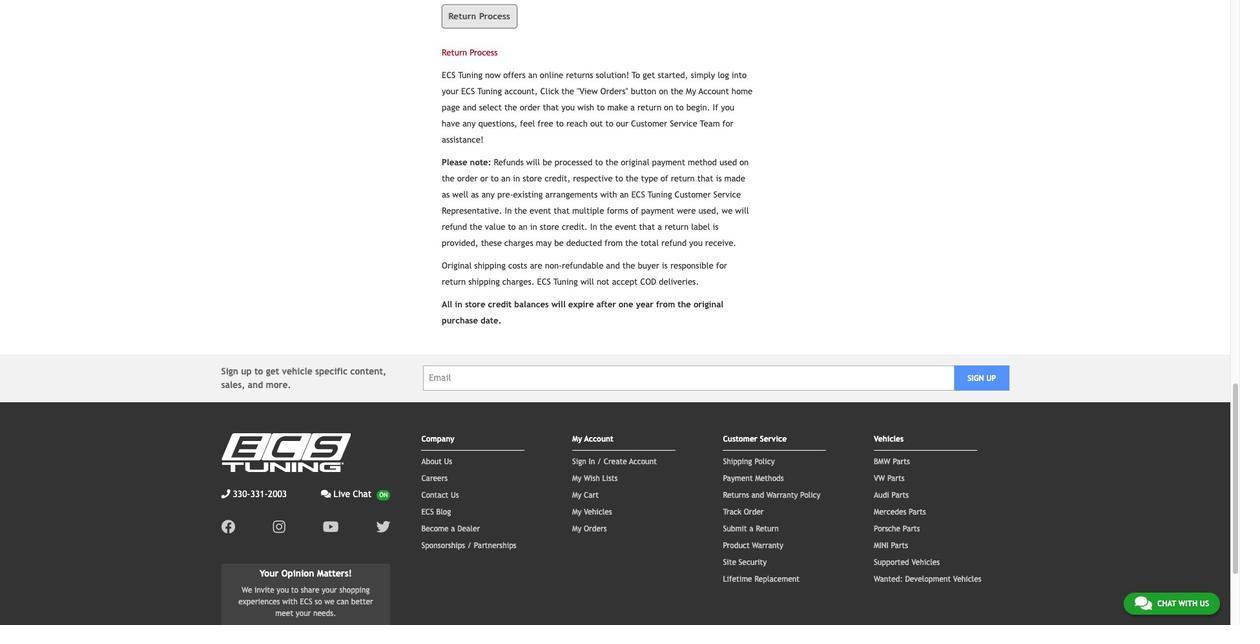 Task type: vqa. For each thing, say whether or not it's contained in the screenshot.
the leftmost with
yes



Task type: locate. For each thing, give the bounding box(es) containing it.
0 vertical spatial order
[[520, 103, 540, 112]]

0 vertical spatial in
[[505, 206, 512, 216]]

return down order
[[756, 524, 779, 533]]

0 horizontal spatial chat
[[353, 489, 372, 499]]

ecs blog link
[[421, 508, 451, 517]]

site
[[723, 558, 736, 567]]

return process link
[[442, 48, 498, 57]]

in inside all in store credit balances will expire after one year from the original purchase date.
[[455, 300, 462, 309]]

as left well
[[442, 190, 450, 199]]

your
[[442, 86, 459, 96], [322, 586, 337, 595], [296, 609, 311, 618]]

in down pre-
[[505, 206, 512, 216]]

to inside we invite you to share your shopping experiences with ecs so we can better meet your needs.
[[291, 586, 298, 595]]

customer right our
[[631, 119, 667, 128]]

note:
[[470, 157, 491, 167]]

0 horizontal spatial we
[[324, 597, 334, 606]]

site security
[[723, 558, 767, 567]]

330-331-2003 link
[[221, 488, 287, 501]]

1 vertical spatial refund
[[661, 238, 687, 248]]

account up sign in / create account
[[584, 435, 613, 444]]

product warranty link
[[723, 541, 783, 550]]

mini parts
[[874, 541, 908, 550]]

track order
[[723, 508, 764, 517]]

service down 'begin.'
[[670, 119, 697, 128]]

0 horizontal spatial from
[[605, 238, 623, 248]]

the down representative. at the top left
[[470, 222, 482, 232]]

1 horizontal spatial policy
[[800, 491, 821, 500]]

1 horizontal spatial event
[[615, 222, 637, 232]]

0 vertical spatial service
[[670, 119, 697, 128]]

methods
[[755, 474, 784, 483]]

process
[[480, 12, 511, 21], [470, 48, 498, 57]]

1 vertical spatial is
[[713, 222, 719, 232]]

2 horizontal spatial in
[[530, 222, 537, 232]]

1 horizontal spatial chat
[[1157, 599, 1176, 608]]

an right offers
[[528, 70, 537, 80]]

parts for mini parts
[[891, 541, 908, 550]]

1 horizontal spatial your
[[322, 586, 337, 595]]

refunds will be processed to the original payment method used on the order or to an in store credit, respective to the type of return that is made as well as any pre-existing arrangements with an ecs tuning customer service representative. in the event that multiple forms of payment were used, we will refund the value to an in store credit. in the event that a return label is provided, these charges may be deducted from the total refund you receive.
[[442, 157, 749, 248]]

1 horizontal spatial in
[[513, 174, 520, 183]]

2 horizontal spatial service
[[760, 435, 787, 444]]

as right well
[[471, 190, 479, 199]]

refund right total
[[661, 238, 687, 248]]

replacement
[[755, 575, 800, 584]]

1 vertical spatial we
[[324, 597, 334, 606]]

1 horizontal spatial order
[[520, 103, 540, 112]]

purchase
[[442, 316, 478, 325]]

us right comments image
[[1200, 599, 1209, 608]]

return inside original shipping costs are non-refundable and the buyer is responsible for return shipping charges. ecs tuning will not accept cod deliveries.
[[442, 277, 466, 287]]

be right may
[[554, 238, 564, 248]]

store up existing
[[523, 174, 542, 183]]

sign inside sign up button
[[967, 374, 984, 383]]

2 horizontal spatial sign
[[967, 374, 984, 383]]

home
[[732, 86, 753, 96]]

chat right comments image
[[1157, 599, 1176, 608]]

1 horizontal spatial original
[[694, 300, 724, 309]]

shipping down these
[[474, 261, 506, 271]]

0 horizontal spatial account
[[584, 435, 613, 444]]

account inside ecs tuning now offers an online returns solution! to get started, simply log into your ecs tuning account, click the "view orders" button on the my account home page and select the order that you wish to make a return on to begin. if you have any questions, feel free to reach out to our customer service team for assistance!
[[699, 86, 729, 96]]

my wish lists link
[[572, 474, 618, 483]]

credit
[[488, 300, 512, 309]]

is left made
[[716, 174, 722, 183]]

refunds
[[494, 157, 524, 167]]

from inside refunds will be processed to the original payment method used on the order or to an in store credit, respective to the type of return that is made as well as any pre-existing arrangements with an ecs tuning customer service representative. in the event that multiple forms of payment were used, we will refund the value to an in store credit. in the event that a return label is provided, these charges may be deducted from the total refund you receive.
[[605, 238, 623, 248]]

1 horizontal spatial we
[[722, 206, 733, 216]]

development
[[905, 575, 951, 584]]

your up page
[[442, 86, 459, 96]]

begin.
[[686, 103, 710, 112]]

your up so
[[322, 586, 337, 595]]

payment left were
[[641, 206, 674, 216]]

you inside we invite you to share your shopping experiences with ecs so we can better meet your needs.
[[277, 586, 289, 595]]

with inside we invite you to share your shopping experiences with ecs so we can better meet your needs.
[[282, 597, 298, 606]]

1 vertical spatial policy
[[800, 491, 821, 500]]

any up assistance!
[[462, 119, 476, 128]]

1 vertical spatial in
[[590, 222, 597, 232]]

"view
[[577, 86, 598, 96]]

0 vertical spatial process
[[480, 12, 511, 21]]

0 horizontal spatial sign
[[221, 366, 238, 376]]

my for my orders
[[572, 524, 582, 533]]

0 vertical spatial original
[[621, 157, 649, 167]]

original
[[621, 157, 649, 167], [694, 300, 724, 309]]

0 vertical spatial event
[[530, 206, 551, 216]]

the down deliveries.
[[678, 300, 691, 309]]

2003
[[268, 489, 287, 499]]

2 vertical spatial in
[[455, 300, 462, 309]]

0 horizontal spatial your
[[296, 609, 311, 618]]

event down existing
[[530, 206, 551, 216]]

chat inside chat with us link
[[1157, 599, 1176, 608]]

shipping up credit
[[468, 277, 500, 287]]

in down refunds
[[513, 174, 520, 183]]

2 horizontal spatial your
[[442, 86, 459, 96]]

is right buyer at the top right of page
[[662, 261, 668, 271]]

the inside original shipping costs are non-refundable and the buyer is responsible for return shipping charges. ecs tuning will not accept cod deliveries.
[[623, 261, 635, 271]]

0 horizontal spatial customer
[[631, 119, 667, 128]]

to
[[597, 103, 605, 112], [676, 103, 684, 112], [556, 119, 564, 128], [605, 119, 613, 128], [595, 157, 603, 167], [491, 174, 499, 183], [615, 174, 623, 183], [508, 222, 516, 232], [254, 366, 263, 376], [291, 586, 298, 595]]

us right the contact in the bottom of the page
[[451, 491, 459, 500]]

audi
[[874, 491, 889, 500]]

my up 'begin.'
[[686, 86, 696, 96]]

1 vertical spatial from
[[656, 300, 675, 309]]

is right label
[[713, 222, 719, 232]]

2 vertical spatial store
[[465, 300, 485, 309]]

1 vertical spatial us
[[451, 491, 459, 500]]

sales,
[[221, 380, 245, 390]]

questions,
[[478, 119, 517, 128]]

that inside ecs tuning now offers an online returns solution! to get started, simply log into your ecs tuning account, click the "view orders" button on the my account home page and select the order that you wish to make a return on to begin. if you have any questions, feel free to reach out to our customer service team for assistance!
[[543, 103, 559, 112]]

account
[[699, 86, 729, 96], [584, 435, 613, 444], [629, 457, 657, 466]]

for inside original shipping costs are non-refundable and the buyer is responsible for return shipping charges. ecs tuning will not accept cod deliveries.
[[716, 261, 727, 271]]

shipping
[[474, 261, 506, 271], [468, 277, 500, 287]]

submit
[[723, 524, 747, 533]]

return process up the return process link
[[449, 12, 511, 21]]

you down label
[[689, 238, 703, 248]]

any down the or
[[481, 190, 495, 199]]

wish
[[577, 103, 594, 112]]

return down original
[[442, 277, 466, 287]]

return up page
[[442, 48, 467, 57]]

free
[[538, 119, 553, 128]]

sponsorships / partnerships link
[[421, 541, 517, 550]]

0 vertical spatial of
[[661, 174, 668, 183]]

that down the click
[[543, 103, 559, 112]]

were
[[677, 206, 696, 216]]

parts down mercedes parts
[[903, 524, 920, 533]]

label
[[691, 222, 710, 232]]

parts right vw
[[887, 474, 905, 483]]

on right "used"
[[740, 157, 749, 167]]

the down existing
[[514, 206, 527, 216]]

in up may
[[530, 222, 537, 232]]

will inside original shipping costs are non-refundable and the buyer is responsible for return shipping charges. ecs tuning will not accept cod deliveries.
[[580, 277, 594, 287]]

charges
[[504, 238, 533, 248]]

will left not
[[580, 277, 594, 287]]

parts up porsche parts link
[[909, 508, 926, 517]]

sign up to get vehicle specific content, sales, and more.
[[221, 366, 386, 390]]

account up if
[[699, 86, 729, 96]]

will
[[526, 157, 540, 167], [735, 206, 749, 216], [580, 277, 594, 287], [551, 300, 566, 309]]

to left 'begin.'
[[676, 103, 684, 112]]

track order link
[[723, 508, 764, 517]]

a up total
[[658, 222, 662, 232]]

1 vertical spatial chat
[[1157, 599, 1176, 608]]

tuning inside refunds will be processed to the original payment method used on the order or to an in store credit, respective to the type of return that is made as well as any pre-existing arrangements with an ecs tuning customer service representative. in the event that multiple forms of payment were used, we will refund the value to an in store credit. in the event that a return label is provided, these charges may be deducted from the total refund you receive.
[[648, 190, 672, 199]]

parts up mercedes parts
[[892, 491, 909, 500]]

from right deducted
[[605, 238, 623, 248]]

warranty down methods at the right of the page
[[766, 491, 798, 500]]

0 vertical spatial get
[[643, 70, 655, 80]]

specific
[[315, 366, 348, 376]]

any inside ecs tuning now offers an online returns solution! to get started, simply log into your ecs tuning account, click the "view orders" button on the my account home page and select the order that you wish to make a return on to begin. if you have any questions, feel free to reach out to our customer service team for assistance!
[[462, 119, 476, 128]]

contact us link
[[421, 491, 459, 500]]

1 horizontal spatial from
[[656, 300, 675, 309]]

live
[[334, 489, 350, 499]]

porsche
[[874, 524, 900, 533]]

0 vertical spatial in
[[513, 174, 520, 183]]

porsche parts link
[[874, 524, 920, 533]]

service inside refunds will be processed to the original payment method used on the order or to an in store credit, respective to the type of return that is made as well as any pre-existing arrangements with an ecs tuning customer service representative. in the event that multiple forms of payment were used, we will refund the value to an in store credit. in the event that a return label is provided, these charges may be deducted from the total refund you receive.
[[713, 190, 741, 199]]

your opinion matters!
[[260, 568, 352, 579]]

respective
[[573, 174, 613, 183]]

my left cart
[[572, 491, 582, 500]]

0 horizontal spatial in
[[455, 300, 462, 309]]

original inside refunds will be processed to the original payment method used on the order or to an in store credit, respective to the type of return that is made as well as any pre-existing arrangements with an ecs tuning customer service representative. in the event that multiple forms of payment were used, we will refund the value to an in store credit. in the event that a return label is provided, these charges may be deducted from the total refund you receive.
[[621, 157, 649, 167]]

my
[[686, 86, 696, 96], [572, 435, 582, 444], [572, 474, 582, 483], [572, 491, 582, 500], [572, 508, 582, 517], [572, 524, 582, 533]]

0 horizontal spatial get
[[266, 366, 279, 376]]

1 vertical spatial for
[[716, 261, 727, 271]]

1 horizontal spatial up
[[986, 374, 996, 383]]

for right team at the top of the page
[[722, 119, 734, 128]]

we inside we invite you to share your shopping experiences with ecs so we can better meet your needs.
[[324, 597, 334, 606]]

the down the account,
[[504, 103, 517, 112]]

/ down dealer
[[467, 541, 472, 550]]

0 vertical spatial customer
[[631, 119, 667, 128]]

0 vertical spatial us
[[444, 457, 452, 466]]

credit,
[[545, 174, 570, 183]]

2 vertical spatial account
[[629, 457, 657, 466]]

the left "type"
[[626, 174, 638, 183]]

parts for mercedes parts
[[909, 508, 926, 517]]

online
[[540, 70, 563, 80]]

up for sign up to get vehicle specific content, sales, and more.
[[241, 366, 252, 376]]

1 vertical spatial store
[[540, 222, 559, 232]]

service inside ecs tuning now offers an online returns solution! to get started, simply log into your ecs tuning account, click the "view orders" button on the my account home page and select the order that you wish to make a return on to begin. if you have any questions, feel free to reach out to our customer service team for assistance!
[[670, 119, 697, 128]]

tuning down the non- on the top
[[553, 277, 578, 287]]

comments image
[[321, 489, 331, 499]]

refund up the provided,
[[442, 222, 467, 232]]

up
[[241, 366, 252, 376], [986, 374, 996, 383]]

from
[[605, 238, 623, 248], [656, 300, 675, 309]]

return down 'button'
[[637, 103, 661, 112]]

2 vertical spatial customer
[[723, 435, 758, 444]]

policy
[[754, 457, 775, 466], [800, 491, 821, 500]]

2 vertical spatial is
[[662, 261, 668, 271]]

you inside refunds will be processed to the original payment method used on the order or to an in store credit, respective to the type of return that is made as well as any pre-existing arrangements with an ecs tuning customer service representative. in the event that multiple forms of payment were used, we will refund the value to an in store credit. in the event that a return label is provided, these charges may be deducted from the total refund you receive.
[[689, 238, 703, 248]]

share
[[301, 586, 319, 595]]

as
[[442, 190, 450, 199], [471, 190, 479, 199]]

my left orders
[[572, 524, 582, 533]]

tuning down "type"
[[648, 190, 672, 199]]

order
[[520, 103, 540, 112], [457, 174, 478, 183]]

to left vehicle
[[254, 366, 263, 376]]

in down multiple
[[590, 222, 597, 232]]

ecs inside original shipping costs are non-refundable and the buyer is responsible for return shipping charges. ecs tuning will not accept cod deliveries.
[[537, 277, 551, 287]]

1 horizontal spatial with
[[600, 190, 617, 199]]

up inside sign up to get vehicle specific content, sales, and more.
[[241, 366, 252, 376]]

shopping
[[339, 586, 370, 595]]

and right sales,
[[248, 380, 263, 390]]

my left wish
[[572, 474, 582, 483]]

the
[[561, 86, 574, 96], [671, 86, 683, 96], [504, 103, 517, 112], [606, 157, 618, 167], [442, 174, 455, 183], [626, 174, 638, 183], [514, 206, 527, 216], [470, 222, 482, 232], [600, 222, 612, 232], [625, 238, 638, 248], [623, 261, 635, 271], [678, 300, 691, 309]]

returns
[[723, 491, 749, 500]]

you right if
[[721, 103, 734, 112]]

2 as from the left
[[471, 190, 479, 199]]

an up pre-
[[501, 174, 510, 183]]

dealer
[[457, 524, 480, 533]]

become a dealer link
[[421, 524, 480, 533]]

0 vertical spatial from
[[605, 238, 623, 248]]

service up the shipping policy
[[760, 435, 787, 444]]

0 horizontal spatial up
[[241, 366, 252, 376]]

1 horizontal spatial any
[[481, 190, 495, 199]]

0 vertical spatial policy
[[754, 457, 775, 466]]

customer up shipping
[[723, 435, 758, 444]]

now
[[485, 70, 501, 80]]

the inside all in store credit balances will expire after one year from the original purchase date.
[[678, 300, 691, 309]]

team
[[700, 119, 720, 128]]

my wish lists
[[572, 474, 618, 483]]

my down my cart
[[572, 508, 582, 517]]

my inside ecs tuning now offers an online returns solution! to get started, simply log into your ecs tuning account, click the "view orders" button on the my account home page and select the order that you wish to make a return on to begin. if you have any questions, feel free to reach out to our customer service team for assistance!
[[686, 86, 696, 96]]

to right wish
[[597, 103, 605, 112]]

parts for bmw parts
[[893, 457, 910, 466]]

0 vertical spatial /
[[597, 457, 601, 466]]

customer inside ecs tuning now offers an online returns solution! to get started, simply log into your ecs tuning account, click the "view orders" button on the my account home page and select the order that you wish to make a return on to begin. if you have any questions, feel free to reach out to our customer service team for assistance!
[[631, 119, 667, 128]]

reach
[[566, 119, 588, 128]]

1 vertical spatial get
[[266, 366, 279, 376]]

tuning inside original shipping costs are non-refundable and the buyer is responsible for return shipping charges. ecs tuning will not accept cod deliveries.
[[553, 277, 578, 287]]

multiple
[[572, 206, 604, 216]]

my vehicles
[[572, 508, 612, 517]]

on left 'begin.'
[[664, 103, 673, 112]]

0 horizontal spatial as
[[442, 190, 450, 199]]

0 vertical spatial chat
[[353, 489, 372, 499]]

your right meet
[[296, 609, 311, 618]]

1 horizontal spatial get
[[643, 70, 655, 80]]

1 vertical spatial original
[[694, 300, 724, 309]]

return process up now
[[442, 48, 498, 57]]

and right page
[[463, 103, 476, 112]]

you right invite
[[277, 586, 289, 595]]

0 horizontal spatial order
[[457, 174, 478, 183]]

0 vertical spatial shipping
[[474, 261, 506, 271]]

and inside ecs tuning now offers an online returns solution! to get started, simply log into your ecs tuning account, click the "view orders" button on the my account home page and select the order that you wish to make a return on to begin. if you have any questions, feel free to reach out to our customer service team for assistance!
[[463, 103, 476, 112]]

product
[[723, 541, 750, 550]]

log
[[718, 70, 729, 80]]

Email email field
[[423, 366, 954, 391]]

0 horizontal spatial /
[[467, 541, 472, 550]]

and
[[463, 103, 476, 112], [606, 261, 620, 271], [248, 380, 263, 390], [751, 491, 764, 500]]

1 vertical spatial of
[[631, 206, 639, 216]]

get right to
[[643, 70, 655, 80]]

will left expire
[[551, 300, 566, 309]]

1 vertical spatial /
[[467, 541, 472, 550]]

0 vertical spatial be
[[543, 157, 552, 167]]

sign inside sign up to get vehicle specific content, sales, and more.
[[221, 366, 238, 376]]

1 horizontal spatial be
[[554, 238, 564, 248]]

0 horizontal spatial with
[[282, 597, 298, 606]]

0 vertical spatial any
[[462, 119, 476, 128]]

of right "type"
[[661, 174, 668, 183]]

ecs blog
[[421, 508, 451, 517]]

one
[[619, 300, 633, 309]]

store up may
[[540, 222, 559, 232]]

1 vertical spatial customer
[[675, 190, 711, 199]]

sign for sign up to get vehicle specific content, sales, and more.
[[221, 366, 238, 376]]

value
[[485, 222, 505, 232]]

return process
[[449, 12, 511, 21], [442, 48, 498, 57]]

service down made
[[713, 190, 741, 199]]

2 horizontal spatial account
[[699, 86, 729, 96]]

more.
[[266, 380, 291, 390]]

made
[[724, 174, 745, 183]]

we inside refunds will be processed to the original payment method used on the order or to an in store credit, respective to the type of return that is made as well as any pre-existing arrangements with an ecs tuning customer service representative. in the event that multiple forms of payment were used, we will refund the value to an in store credit. in the event that a return label is provided, these charges may be deducted from the total refund you receive.
[[722, 206, 733, 216]]

return inside ecs tuning now offers an online returns solution! to get started, simply log into your ecs tuning account, click the "view orders" button on the my account home page and select the order that you wish to make a return on to begin. if you have any questions, feel free to reach out to our customer service team for assistance!
[[637, 103, 661, 112]]

up inside button
[[986, 374, 996, 383]]

be up credit,
[[543, 157, 552, 167]]

payment
[[652, 157, 685, 167], [641, 206, 674, 216]]

from inside all in store credit balances will expire after one year from the original purchase date.
[[656, 300, 675, 309]]

from right year
[[656, 300, 675, 309]]

with right comments image
[[1178, 599, 1198, 608]]

0 vertical spatial we
[[722, 206, 733, 216]]

method
[[688, 157, 717, 167]]

1 vertical spatial order
[[457, 174, 478, 183]]

partnerships
[[474, 541, 517, 550]]

account right create
[[629, 457, 657, 466]]

of right the forms
[[631, 206, 639, 216]]

0 vertical spatial store
[[523, 174, 542, 183]]

return down were
[[665, 222, 689, 232]]

order down please note:
[[457, 174, 478, 183]]

in
[[505, 206, 512, 216], [590, 222, 597, 232], [589, 457, 595, 466]]

bmw parts link
[[874, 457, 910, 466]]

0 horizontal spatial any
[[462, 119, 476, 128]]

we right so
[[324, 597, 334, 606]]

chat right live
[[353, 489, 372, 499]]

/ left create
[[597, 457, 601, 466]]

0 vertical spatial for
[[722, 119, 734, 128]]

assistance!
[[442, 135, 484, 145]]



Task type: describe. For each thing, give the bounding box(es) containing it.
1 vertical spatial return
[[442, 48, 467, 57]]

customer inside refunds will be processed to the original payment method used on the order or to an in store credit, respective to the type of return that is made as well as any pre-existing arrangements with an ecs tuning customer service representative. in the event that multiple forms of payment were used, we will refund the value to an in store credit. in the event that a return label is provided, these charges may be deducted from the total refund you receive.
[[675, 190, 711, 199]]

to inside sign up to get vehicle specific content, sales, and more.
[[254, 366, 263, 376]]

1 as from the left
[[442, 190, 450, 199]]

up for sign up
[[986, 374, 996, 383]]

sign for sign up
[[967, 374, 984, 383]]

2 vertical spatial service
[[760, 435, 787, 444]]

1 vertical spatial your
[[322, 586, 337, 595]]

the up the respective
[[606, 157, 618, 167]]

1 vertical spatial event
[[615, 222, 637, 232]]

your inside ecs tuning now offers an online returns solution! to get started, simply log into your ecs tuning account, click the "view orders" button on the my account home page and select the order that you wish to make a return on to begin. if you have any questions, feel free to reach out to our customer service team for assistance!
[[442, 86, 459, 96]]

bmw parts
[[874, 457, 910, 466]]

an up charges
[[518, 222, 528, 232]]

please
[[442, 157, 467, 167]]

used
[[719, 157, 737, 167]]

a inside refunds will be processed to the original payment method used on the order or to an in store credit, respective to the type of return that is made as well as any pre-existing arrangements with an ecs tuning customer service representative. in the event that multiple forms of payment were used, we will refund the value to an in store credit. in the event that a return label is provided, these charges may be deducted from the total refund you receive.
[[658, 222, 662, 232]]

us for contact us
[[451, 491, 459, 500]]

opinion
[[281, 568, 314, 579]]

mini
[[874, 541, 889, 550]]

for inside ecs tuning now offers an online returns solution! to get started, simply log into your ecs tuning account, click the "view orders" button on the my account home page and select the order that you wish to make a return on to begin. if you have any questions, feel free to reach out to our customer service team for assistance!
[[722, 119, 734, 128]]

1 vertical spatial warranty
[[752, 541, 783, 550]]

the left total
[[625, 238, 638, 248]]

processed
[[555, 157, 592, 167]]

0 horizontal spatial policy
[[754, 457, 775, 466]]

returns
[[566, 70, 593, 80]]

payment methods link
[[723, 474, 784, 483]]

facebook logo image
[[221, 520, 235, 534]]

sign for sign in / create account
[[572, 457, 586, 466]]

0 vertical spatial warranty
[[766, 491, 798, 500]]

0 vertical spatial payment
[[652, 157, 685, 167]]

tuning up select
[[477, 86, 502, 96]]

1 horizontal spatial of
[[661, 174, 668, 183]]

your
[[260, 568, 279, 579]]

have
[[442, 119, 460, 128]]

will down made
[[735, 206, 749, 216]]

after
[[596, 300, 616, 309]]

invite
[[255, 586, 274, 595]]

year
[[636, 300, 654, 309]]

my for my vehicles
[[572, 508, 582, 517]]

live chat
[[334, 489, 372, 499]]

chat inside live chat link
[[353, 489, 372, 499]]

a inside ecs tuning now offers an online returns solution! to get started, simply log into your ecs tuning account, click the "view orders" button on the my account home page and select the order that you wish to make a return on to begin. if you have any questions, feel free to reach out to our customer service team for assistance!
[[630, 103, 635, 112]]

and inside original shipping costs are non-refundable and the buyer is responsible for return shipping charges. ecs tuning will not accept cod deliveries.
[[606, 261, 620, 271]]

vw parts link
[[874, 474, 905, 483]]

is inside original shipping costs are non-refundable and the buyer is responsible for return shipping charges. ecs tuning will not accept cod deliveries.
[[662, 261, 668, 271]]

1 vertical spatial shipping
[[468, 277, 500, 287]]

sign in / create account
[[572, 457, 657, 466]]

sign up
[[967, 374, 996, 383]]

will right refunds
[[526, 157, 540, 167]]

ecs inside we invite you to share your shopping experiences with ecs so we can better meet your needs.
[[300, 597, 312, 606]]

lifetime replacement
[[723, 575, 800, 584]]

original inside all in store credit balances will expire after one year from the original purchase date.
[[694, 300, 724, 309]]

a right submit
[[749, 524, 753, 533]]

and up order
[[751, 491, 764, 500]]

parts for audi parts
[[892, 491, 909, 500]]

the right the click
[[561, 86, 574, 96]]

an inside ecs tuning now offers an online returns solution! to get started, simply log into your ecs tuning account, click the "view orders" button on the my account home page and select the order that you wish to make a return on to begin. if you have any questions, feel free to reach out to our customer service team for assistance!
[[528, 70, 537, 80]]

instagram logo image
[[273, 520, 285, 534]]

to right value
[[508, 222, 516, 232]]

feel
[[520, 119, 535, 128]]

that up total
[[639, 222, 655, 232]]

0 horizontal spatial event
[[530, 206, 551, 216]]

tuning left now
[[458, 70, 483, 80]]

shipping policy
[[723, 457, 775, 466]]

orders
[[584, 524, 607, 533]]

that down arrangements at the top of the page
[[554, 206, 570, 216]]

twitter logo image
[[376, 520, 390, 534]]

vehicles up bmw parts
[[874, 435, 904, 444]]

lifetime
[[723, 575, 752, 584]]

submit a return
[[723, 524, 779, 533]]

2 vertical spatial us
[[1200, 599, 1209, 608]]

ecs inside refunds will be processed to the original payment method used on the order or to an in store credit, respective to the type of return that is made as well as any pre-existing arrangements with an ecs tuning customer service representative. in the event that multiple forms of payment were used, we will refund the value to an in store credit. in the event that a return label is provided, these charges may be deducted from the total refund you receive.
[[631, 190, 645, 199]]

will inside all in store credit balances will expire after one year from the original purchase date.
[[551, 300, 566, 309]]

offers
[[503, 70, 526, 80]]

1 vertical spatial account
[[584, 435, 613, 444]]

become
[[421, 524, 449, 533]]

the down started,
[[671, 86, 683, 96]]

are
[[530, 261, 542, 271]]

porsche parts
[[874, 524, 920, 533]]

order inside ecs tuning now offers an online returns solution! to get started, simply log into your ecs tuning account, click the "view orders" button on the my account home page and select the order that you wish to make a return on to begin. if you have any questions, feel free to reach out to our customer service team for assistance!
[[520, 103, 540, 112]]

comments image
[[1135, 595, 1152, 611]]

vehicles up wanted: development vehicles link
[[912, 558, 940, 567]]

started,
[[658, 70, 688, 80]]

receive.
[[705, 238, 736, 248]]

needs.
[[313, 609, 336, 618]]

ecs tuning now offers an online returns solution! to get started, simply log into your ecs tuning account, click the "view orders" button on the my account home page and select the order that you wish to make a return on to begin. if you have any questions, feel free to reach out to our customer service team for assistance!
[[442, 70, 753, 145]]

with inside refunds will be processed to the original payment method used on the order or to an in store credit, respective to the type of return that is made as well as any pre-existing arrangements with an ecs tuning customer service representative. in the event that multiple forms of payment were used, we will refund the value to an in store credit. in the event that a return label is provided, these charges may be deducted from the total refund you receive.
[[600, 190, 617, 199]]

2 horizontal spatial with
[[1178, 599, 1198, 608]]

mini parts link
[[874, 541, 908, 550]]

you left wish
[[561, 103, 575, 112]]

return down the method
[[671, 174, 695, 183]]

security
[[739, 558, 767, 567]]

0 vertical spatial return process
[[449, 12, 511, 21]]

simply
[[691, 70, 715, 80]]

refundable
[[562, 261, 603, 271]]

returns and warranty policy link
[[723, 491, 821, 500]]

we
[[242, 586, 252, 595]]

select
[[479, 103, 502, 112]]

supported vehicles
[[874, 558, 940, 567]]

our
[[616, 119, 629, 128]]

create
[[604, 457, 627, 466]]

original shipping costs are non-refundable and the buyer is responsible for return shipping charges. ecs tuning will not accept cod deliveries.
[[442, 261, 727, 287]]

get inside ecs tuning now offers an online returns solution! to get started, simply log into your ecs tuning account, click the "view orders" button on the my account home page and select the order that you wish to make a return on to begin. if you have any questions, feel free to reach out to our customer service team for assistance!
[[643, 70, 655, 80]]

my for my cart
[[572, 491, 582, 500]]

a left dealer
[[451, 524, 455, 533]]

all in store credit balances will expire after one year from the original purchase date.
[[442, 300, 724, 325]]

sign up button
[[954, 366, 1009, 391]]

all
[[442, 300, 452, 309]]

1 vertical spatial in
[[530, 222, 537, 232]]

solution!
[[596, 70, 629, 80]]

0 horizontal spatial be
[[543, 157, 552, 167]]

to
[[632, 70, 640, 80]]

sponsorships / partnerships
[[421, 541, 517, 550]]

2 vertical spatial in
[[589, 457, 595, 466]]

1 horizontal spatial refund
[[661, 238, 687, 248]]

bmw
[[874, 457, 890, 466]]

non-
[[545, 261, 562, 271]]

vehicles up orders
[[584, 508, 612, 517]]

0 vertical spatial return
[[449, 12, 477, 21]]

an up the forms
[[620, 190, 629, 199]]

out
[[590, 119, 603, 128]]

order inside refunds will be processed to the original payment method used on the order or to an in store credit, respective to the type of return that is made as well as any pre-existing arrangements with an ecs tuning customer service representative. in the event that multiple forms of payment were used, we will refund the value to an in store credit. in the event that a return label is provided, these charges may be deducted from the total refund you receive.
[[457, 174, 478, 183]]

on inside refunds will be processed to the original payment method used on the order or to an in store credit, respective to the type of return that is made as well as any pre-existing arrangements with an ecs tuning customer service representative. in the event that multiple forms of payment were used, we will refund the value to an in store credit. in the event that a return label is provided, these charges may be deducted from the total refund you receive.
[[740, 157, 749, 167]]

0 vertical spatial on
[[659, 86, 668, 96]]

experiences
[[238, 597, 280, 606]]

shipping policy link
[[723, 457, 775, 466]]

that down the method
[[697, 174, 713, 183]]

not
[[597, 277, 609, 287]]

we invite you to share your shopping experiences with ecs so we can better meet your needs.
[[238, 586, 373, 618]]

phone image
[[221, 489, 230, 499]]

so
[[315, 597, 322, 606]]

content,
[[350, 366, 386, 376]]

my for my account
[[572, 435, 582, 444]]

any inside refunds will be processed to the original payment method used on the order or to an in store credit, respective to the type of return that is made as well as any pre-existing arrangements with an ecs tuning customer service representative. in the event that multiple forms of payment were used, we will refund the value to an in store credit. in the event that a return label is provided, these charges may be deducted from the total refund you receive.
[[481, 190, 495, 199]]

page
[[442, 103, 460, 112]]

audi parts link
[[874, 491, 909, 500]]

1 vertical spatial return process
[[442, 48, 498, 57]]

2 vertical spatial your
[[296, 609, 311, 618]]

better
[[351, 597, 373, 606]]

my orders link
[[572, 524, 607, 533]]

to up the respective
[[595, 157, 603, 167]]

to right the or
[[491, 174, 499, 183]]

and inside sign up to get vehicle specific content, sales, and more.
[[248, 380, 263, 390]]

the down the please
[[442, 174, 455, 183]]

may
[[536, 238, 552, 248]]

supported
[[874, 558, 909, 567]]

1 horizontal spatial /
[[597, 457, 601, 466]]

shipping
[[723, 457, 752, 466]]

the down the forms
[[600, 222, 612, 232]]

my cart
[[572, 491, 599, 500]]

site security link
[[723, 558, 767, 567]]

orders"
[[600, 86, 628, 96]]

to right the respective
[[615, 174, 623, 183]]

responsible
[[670, 261, 714, 271]]

1 vertical spatial payment
[[641, 206, 674, 216]]

1 vertical spatial on
[[664, 103, 673, 112]]

0 vertical spatial is
[[716, 174, 722, 183]]

track
[[723, 508, 742, 517]]

parts for porsche parts
[[903, 524, 920, 533]]

my for my wish lists
[[572, 474, 582, 483]]

ecs tuning image
[[221, 433, 350, 472]]

meet
[[275, 609, 293, 618]]

account,
[[504, 86, 538, 96]]

1 vertical spatial process
[[470, 48, 498, 57]]

2 vertical spatial return
[[756, 524, 779, 533]]

store inside all in store credit balances will expire after one year from the original purchase date.
[[465, 300, 485, 309]]

youtube logo image
[[323, 520, 339, 534]]

1 horizontal spatial account
[[629, 457, 657, 466]]

parts for vw parts
[[887, 474, 905, 483]]

cod
[[640, 277, 656, 287]]

0 horizontal spatial of
[[631, 206, 639, 216]]

provided,
[[442, 238, 478, 248]]

to left our
[[605, 119, 613, 128]]

wanted: development vehicles link
[[874, 575, 981, 584]]

balances
[[514, 300, 549, 309]]

1 vertical spatial be
[[554, 238, 564, 248]]

pre-
[[497, 190, 513, 199]]

vehicles right development
[[953, 575, 981, 584]]

mercedes parts link
[[874, 508, 926, 517]]

vehicle
[[282, 366, 312, 376]]

vw
[[874, 474, 885, 483]]

to right free
[[556, 119, 564, 128]]

can
[[337, 597, 349, 606]]

us for about us
[[444, 457, 452, 466]]

get inside sign up to get vehicle specific content, sales, and more.
[[266, 366, 279, 376]]

lists
[[602, 474, 618, 483]]

0 horizontal spatial refund
[[442, 222, 467, 232]]



